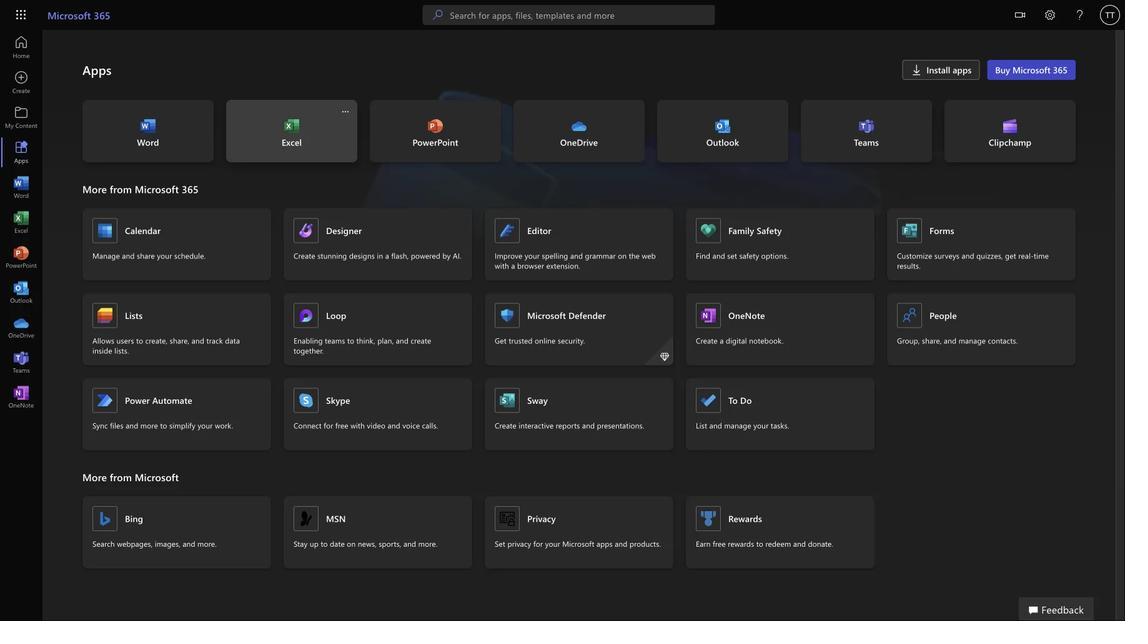 Task type: describe. For each thing, give the bounding box(es) containing it.
get trusted online security.
[[495, 336, 585, 346]]

enabling teams to think, plan, and create together.
[[294, 336, 431, 356]]

word. write, share, and make real time edits.. element
[[82, 100, 214, 162]]

web
[[642, 251, 656, 261]]

buy
[[995, 64, 1010, 76]]

calendar
[[125, 225, 161, 236]]

people
[[929, 310, 957, 321]]

lists
[[125, 310, 143, 321]]

sync
[[92, 421, 108, 431]]

more for more from microsoft
[[82, 471, 107, 484]]

1 horizontal spatial free
[[713, 539, 726, 549]]

create
[[411, 336, 431, 346]]

and left donate.
[[793, 539, 806, 549]]

microsoft up bing
[[135, 471, 179, 484]]

editor
[[527, 225, 551, 236]]

excel image
[[15, 216, 27, 229]]

connect for free with video and voice calls.
[[294, 421, 438, 431]]

and left voice
[[388, 421, 400, 431]]

data
[[225, 336, 240, 346]]

rewards
[[728, 539, 754, 549]]

and right files on the left of the page
[[126, 421, 138, 431]]

install
[[927, 64, 950, 76]]

manage
[[92, 251, 120, 261]]

apps inside button
[[953, 64, 972, 76]]

users
[[116, 336, 134, 346]]

date
[[330, 539, 345, 549]]

word link
[[82, 100, 214, 162]]

improve
[[495, 251, 522, 261]]

microsoft 365 banner
[[0, 0, 1125, 32]]

up
[[310, 539, 319, 549]]

loop
[[326, 310, 346, 321]]

images,
[[155, 539, 180, 549]]

teams. meet, share, and chat.. element
[[801, 100, 932, 162]]

microsoft 365
[[47, 8, 110, 22]]

to
[[728, 395, 738, 406]]

a inside improve your spelling and grammar on the web with a browser extension.
[[511, 261, 515, 271]]

your for privacy
[[545, 539, 560, 549]]

options.
[[761, 251, 788, 261]]

msn
[[326, 513, 346, 525]]

bing
[[125, 513, 143, 525]]

tt button
[[1095, 0, 1125, 30]]

1 vertical spatial apps
[[596, 539, 613, 549]]

your inside improve your spelling and grammar on the web with a browser extension.
[[525, 251, 540, 261]]

outlook image
[[15, 286, 27, 299]]

family
[[728, 225, 754, 236]]

earn
[[696, 539, 711, 549]]

and down the people
[[944, 336, 956, 346]]

and left share at the top
[[122, 251, 135, 261]]

excel. budget, plan, and calculate.. element
[[226, 100, 357, 162]]

ai.
[[453, 251, 461, 261]]

the
[[629, 251, 640, 261]]

to left "redeem"
[[756, 539, 763, 549]]

0 vertical spatial manage
[[959, 336, 986, 346]]

presentations.
[[597, 421, 644, 431]]

with inside improve your spelling and grammar on the web with a browser extension.
[[495, 261, 509, 271]]

0 horizontal spatial on
[[347, 539, 356, 549]]

create interactive reports and presentations.
[[495, 421, 644, 431]]

rewards
[[728, 513, 762, 525]]

list and manage your tasks.
[[696, 421, 789, 431]]

family safety
[[728, 225, 782, 236]]

search
[[92, 539, 115, 549]]

create for sway
[[495, 421, 516, 431]]

more
[[140, 421, 158, 431]]

enabling
[[294, 336, 323, 346]]

excel link
[[226, 100, 357, 162]]

surveys
[[934, 251, 959, 261]]

1 vertical spatial for
[[533, 539, 543, 549]]

simplify
[[169, 421, 195, 431]]

2 more. from the left
[[418, 539, 438, 549]]

onenote image
[[15, 391, 27, 404]]

and inside customize surveys and quizzes, get real-time results.
[[962, 251, 974, 261]]

lists.
[[114, 346, 129, 356]]

create,
[[145, 336, 168, 346]]

group, share, and manage contacts.
[[897, 336, 1018, 346]]

outlook
[[706, 136, 739, 148]]

0 horizontal spatial manage
[[724, 421, 751, 431]]

create image
[[15, 76, 27, 89]]

defender
[[568, 310, 606, 321]]

and right images,
[[183, 539, 195, 549]]

automate
[[152, 395, 192, 406]]

schedule.
[[174, 251, 206, 261]]

designer
[[326, 225, 362, 236]]

security.
[[558, 336, 585, 346]]

teams link
[[801, 100, 932, 162]]

clipchamp. make and edit videos.. element
[[944, 100, 1076, 162]]

tasks.
[[771, 421, 789, 431]]

list
[[696, 421, 707, 431]]

and inside allows users to create, share, and track data inside lists.
[[192, 336, 204, 346]]

reports
[[556, 421, 580, 431]]

skype
[[326, 395, 350, 406]]

1 horizontal spatial 365
[[182, 182, 199, 196]]

powerpoint image
[[15, 251, 27, 264]]

extension.
[[546, 261, 580, 271]]

voice
[[402, 421, 420, 431]]

word image
[[15, 181, 27, 194]]

from for more from microsoft 365
[[110, 182, 132, 196]]

work.
[[215, 421, 233, 431]]

my content image
[[15, 111, 27, 124]]

2 horizontal spatial a
[[720, 336, 724, 346]]

powerpoint. easily make presentations.. element
[[370, 100, 501, 162]]

share, inside allows users to create, share, and track data inside lists.
[[170, 336, 189, 346]]

contacts.
[[988, 336, 1018, 346]]

power
[[125, 395, 150, 406]]

outlook link
[[657, 100, 788, 162]]

microsoft inside button
[[1012, 64, 1051, 76]]

get
[[495, 336, 507, 346]]

install apps
[[927, 64, 972, 76]]

365 inside banner
[[94, 8, 110, 22]]



Task type: vqa. For each thing, say whether or not it's contained in the screenshot.
Training presentation "element"
no



Task type: locate. For each thing, give the bounding box(es) containing it.
time
[[1034, 251, 1049, 261]]

improve your spelling and grammar on the web with a browser extension.
[[495, 251, 656, 271]]

think,
[[356, 336, 375, 346]]

do
[[740, 395, 752, 406]]

online
[[535, 336, 556, 346]]

None search field
[[422, 5, 715, 25]]

create left digital at the right
[[696, 336, 718, 346]]

microsoft up apps
[[47, 8, 91, 22]]

onedrive
[[560, 136, 598, 148]]

your left spelling
[[525, 251, 540, 261]]

create for designer
[[294, 251, 315, 261]]

and left set
[[712, 251, 725, 261]]

create for onenote
[[696, 336, 718, 346]]

a left digital at the right
[[720, 336, 724, 346]]

manage left contacts.
[[959, 336, 986, 346]]

word
[[137, 136, 159, 148]]

and inside improve your spelling and grammar on the web with a browser extension.
[[570, 251, 583, 261]]

powered
[[411, 251, 440, 261]]

to for msn
[[321, 539, 328, 549]]

earn free rewards to redeem and donate.
[[696, 539, 833, 549]]

your left work.
[[198, 421, 213, 431]]

your for calendar
[[157, 251, 172, 261]]

0 vertical spatial 365
[[94, 8, 110, 22]]

and right surveys
[[962, 251, 974, 261]]

free right earn
[[713, 539, 726, 549]]

get
[[1005, 251, 1016, 261]]

1 share, from the left
[[170, 336, 189, 346]]

share, right group,
[[922, 336, 942, 346]]

install apps button
[[902, 60, 980, 80]]

calls.
[[422, 421, 438, 431]]

inside
[[92, 346, 112, 356]]

1 vertical spatial with
[[350, 421, 365, 431]]

create left interactive
[[495, 421, 516, 431]]

buy microsoft 365
[[995, 64, 1068, 76]]

1 horizontal spatial create
[[495, 421, 516, 431]]

customize
[[897, 251, 932, 261]]

to inside allows users to create, share, and track data inside lists.
[[136, 336, 143, 346]]

track
[[206, 336, 223, 346]]

with left browser
[[495, 261, 509, 271]]

2 more from the top
[[82, 471, 107, 484]]

more. right images,
[[197, 539, 217, 549]]

video
[[367, 421, 385, 431]]

to right up
[[321, 539, 328, 549]]

0 horizontal spatial create
[[294, 251, 315, 261]]

power automate
[[125, 395, 192, 406]]

in
[[377, 251, 383, 261]]

2 share, from the left
[[922, 336, 942, 346]]

Search box. Suggestions appear as you type. search field
[[450, 5, 715, 25]]

home image
[[15, 41, 27, 54]]

allows
[[92, 336, 114, 346]]

manage
[[959, 336, 986, 346], [724, 421, 751, 431]]

1 vertical spatial more
[[82, 471, 107, 484]]

from
[[110, 182, 132, 196], [110, 471, 132, 484]]

privacy
[[508, 539, 531, 549]]

a left browser
[[511, 261, 515, 271]]

safety
[[739, 251, 759, 261]]

0 horizontal spatial for
[[324, 421, 333, 431]]

on right date
[[347, 539, 356, 549]]

2 vertical spatial create
[[495, 421, 516, 431]]

interactive
[[519, 421, 554, 431]]

webpages,
[[117, 539, 153, 549]]

1 horizontal spatial share,
[[922, 336, 942, 346]]

your left tasks.
[[753, 421, 769, 431]]

free down skype
[[335, 421, 348, 431]]

0 vertical spatial for
[[324, 421, 333, 431]]

2 from from the top
[[110, 471, 132, 484]]

2 horizontal spatial 365
[[1053, 64, 1068, 76]]

0 horizontal spatial free
[[335, 421, 348, 431]]

1 horizontal spatial apps
[[953, 64, 972, 76]]

0 vertical spatial on
[[618, 251, 627, 261]]

from up bing
[[110, 471, 132, 484]]

on left the
[[618, 251, 627, 261]]

from for more from microsoft
[[110, 471, 132, 484]]

microsoft
[[47, 8, 91, 22], [1012, 64, 1051, 76], [135, 182, 179, 196], [527, 310, 566, 321], [135, 471, 179, 484], [562, 539, 594, 549]]

to right users
[[136, 336, 143, 346]]

0 vertical spatial create
[[294, 251, 315, 261]]

0 horizontal spatial a
[[385, 251, 389, 261]]

news,
[[358, 539, 377, 549]]

to right more
[[160, 421, 167, 431]]

and left track in the left bottom of the page
[[192, 336, 204, 346]]

find and set safety options.
[[696, 251, 788, 261]]

365 inside button
[[1053, 64, 1068, 76]]

1 vertical spatial manage
[[724, 421, 751, 431]]

outlook. email, schedule, and set tasks.. element
[[657, 100, 788, 162]]

and right plan,
[[396, 336, 409, 346]]

create a digital notebook.
[[696, 336, 784, 346]]

0 vertical spatial more
[[82, 182, 107, 196]]

1 horizontal spatial more.
[[418, 539, 438, 549]]

products.
[[630, 539, 661, 549]]

microsoft up online
[[527, 310, 566, 321]]

manage and share your schedule.
[[92, 251, 206, 261]]

digital
[[726, 336, 747, 346]]

1 horizontal spatial a
[[511, 261, 515, 271]]

apps image
[[15, 146, 27, 159]]

1 horizontal spatial manage
[[959, 336, 986, 346]]

apps left the products.
[[596, 539, 613, 549]]

1 from from the top
[[110, 182, 132, 196]]

allows users to create, share, and track data inside lists.
[[92, 336, 240, 356]]

0 horizontal spatial share,
[[170, 336, 189, 346]]

1 horizontal spatial for
[[533, 539, 543, 549]]

and right sports,
[[403, 539, 416, 549]]

microsoft right privacy
[[562, 539, 594, 549]]

stay up to date on news, sports, and more.
[[294, 539, 438, 549]]

your down privacy
[[545, 539, 560, 549]]

1 vertical spatial from
[[110, 471, 132, 484]]

to for lists
[[136, 336, 143, 346]]

spelling
[[542, 251, 568, 261]]

0 horizontal spatial more.
[[197, 539, 217, 549]]

designs
[[349, 251, 375, 261]]

your right share at the top
[[157, 251, 172, 261]]

 button
[[1005, 0, 1035, 32]]

share, right create,
[[170, 336, 189, 346]]

together.
[[294, 346, 324, 356]]

files
[[110, 421, 123, 431]]

plan,
[[377, 336, 394, 346]]

manage down to do
[[724, 421, 751, 431]]

from up calendar
[[110, 182, 132, 196]]

2 horizontal spatial create
[[696, 336, 718, 346]]

and left the products.
[[615, 539, 627, 549]]

tt
[[1105, 10, 1115, 20]]

find
[[696, 251, 710, 261]]

clipchamp link
[[944, 100, 1076, 162]]

quizzes,
[[976, 251, 1003, 261]]

feedback
[[1041, 603, 1084, 616]]

1 vertical spatial on
[[347, 539, 356, 549]]

set
[[495, 539, 505, 549]]

to for loop
[[347, 336, 354, 346]]

teams
[[854, 136, 879, 148]]

grammar
[[585, 251, 616, 261]]

navigation
[[0, 30, 42, 415]]

to inside enabling teams to think, plan, and create together.
[[347, 336, 354, 346]]

customize surveys and quizzes, get real-time results.
[[897, 251, 1049, 271]]

your for to do
[[753, 421, 769, 431]]

donate.
[[808, 539, 833, 549]]

with left "video"
[[350, 421, 365, 431]]

create
[[294, 251, 315, 261], [696, 336, 718, 346], [495, 421, 516, 431]]

powerpoint
[[412, 136, 458, 148]]

1 more from the top
[[82, 182, 107, 196]]

and inside enabling teams to think, plan, and create together.
[[396, 336, 409, 346]]


[[1015, 10, 1025, 20]]

0 vertical spatial free
[[335, 421, 348, 431]]

more from microsoft 365
[[82, 182, 199, 196]]

1 more. from the left
[[197, 539, 217, 549]]

real-
[[1018, 251, 1034, 261]]

and
[[122, 251, 135, 261], [570, 251, 583, 261], [712, 251, 725, 261], [962, 251, 974, 261], [192, 336, 204, 346], [396, 336, 409, 346], [944, 336, 956, 346], [126, 421, 138, 431], [388, 421, 400, 431], [582, 421, 595, 431], [709, 421, 722, 431], [183, 539, 195, 549], [403, 539, 416, 549], [615, 539, 627, 549], [793, 539, 806, 549]]

more from microsoft
[[82, 471, 179, 484]]

365
[[94, 8, 110, 22], [1053, 64, 1068, 76], [182, 182, 199, 196]]

microsoft up calendar
[[135, 182, 179, 196]]

and right list
[[709, 421, 722, 431]]

1 vertical spatial create
[[696, 336, 718, 346]]

forms
[[929, 225, 954, 236]]

set
[[727, 251, 737, 261]]

microsoft inside banner
[[47, 8, 91, 22]]

more.
[[197, 539, 217, 549], [418, 539, 438, 549]]

and right reports on the bottom
[[582, 421, 595, 431]]

privacy
[[527, 513, 556, 525]]

safety
[[757, 225, 782, 236]]

create left stunning
[[294, 251, 315, 261]]

more. right sports,
[[418, 539, 438, 549]]

create stunning designs in a flash, powered by ai.
[[294, 251, 461, 261]]

1 vertical spatial 365
[[1053, 64, 1068, 76]]

microsoft right 'buy'
[[1012, 64, 1051, 76]]

for right connect
[[324, 421, 333, 431]]

your
[[157, 251, 172, 261], [525, 251, 540, 261], [198, 421, 213, 431], [753, 421, 769, 431], [545, 539, 560, 549]]

0 vertical spatial with
[[495, 261, 509, 271]]

to left think,
[[347, 336, 354, 346]]

teams image
[[15, 356, 27, 369]]

share,
[[170, 336, 189, 346], [922, 336, 942, 346]]

0 horizontal spatial apps
[[596, 539, 613, 549]]

2 vertical spatial 365
[[182, 182, 199, 196]]

onedrive. safely store files, photos, and more.. element
[[513, 100, 645, 162]]

onedrive image
[[15, 321, 27, 334]]

1 horizontal spatial with
[[495, 261, 509, 271]]

requires a microsoft 365 subscription image
[[660, 352, 670, 362]]

clipchamp
[[989, 136, 1031, 148]]

more for more from microsoft 365
[[82, 182, 107, 196]]

0 vertical spatial from
[[110, 182, 132, 196]]

0 horizontal spatial 365
[[94, 8, 110, 22]]

0 horizontal spatial with
[[350, 421, 365, 431]]

1 vertical spatial free
[[713, 539, 726, 549]]

on inside improve your spelling and grammar on the web with a browser extension.
[[618, 251, 627, 261]]

for right privacy
[[533, 539, 543, 549]]

1 horizontal spatial on
[[618, 251, 627, 261]]

and right spelling
[[570, 251, 583, 261]]

flash,
[[391, 251, 409, 261]]

feedback button
[[1019, 598, 1094, 622]]

share
[[137, 251, 155, 261]]

powerpoint link
[[370, 100, 501, 162]]

0 vertical spatial apps
[[953, 64, 972, 76]]

a right in
[[385, 251, 389, 261]]

connect
[[294, 421, 322, 431]]

teams
[[325, 336, 345, 346]]

apps right install
[[953, 64, 972, 76]]



